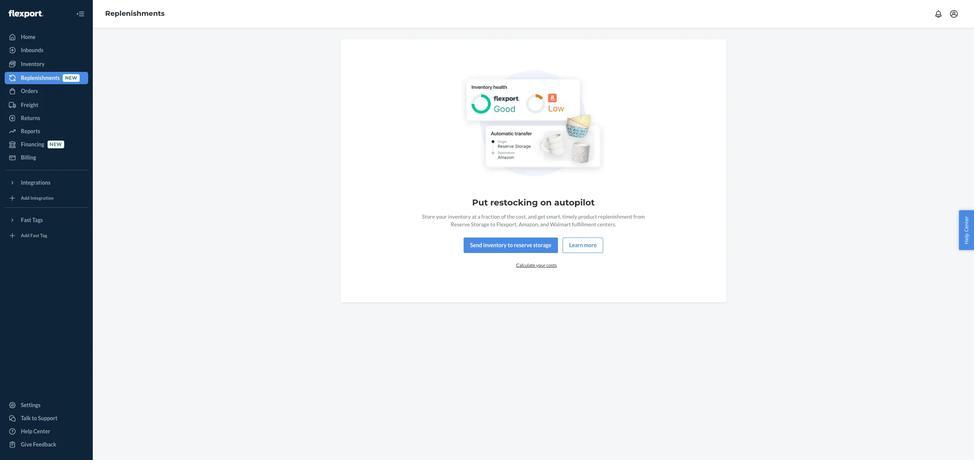 Task type: describe. For each thing, give the bounding box(es) containing it.
tag
[[40, 233, 47, 239]]

freight
[[21, 102, 38, 108]]

financing
[[21, 141, 44, 148]]

help center button
[[960, 211, 975, 250]]

settings
[[21, 402, 41, 409]]

home link
[[5, 31, 88, 43]]

billing link
[[5, 152, 88, 164]]

empty list image
[[459, 70, 609, 180]]

reports
[[21, 128, 40, 135]]

0 vertical spatial and
[[528, 214, 537, 220]]

add fast tag link
[[5, 230, 88, 242]]

storage
[[471, 221, 490, 228]]

walmart
[[550, 221, 571, 228]]

help center inside button
[[964, 216, 971, 245]]

to inside store your inventory at a fraction of the cost, and get smart, timely product replenishment from reserve storage to flexport, amazon, and walmart fulfillment centers.
[[491, 221, 496, 228]]

store your inventory at a fraction of the cost, and get smart, timely product replenishment from reserve storage to flexport, amazon, and walmart fulfillment centers.
[[422, 214, 645, 228]]

integrations
[[21, 180, 51, 186]]

storage
[[534, 242, 552, 249]]

new for financing
[[50, 142, 62, 148]]

send inventory to reserve storage button
[[464, 238, 558, 253]]

home
[[21, 34, 36, 40]]

get
[[538, 214, 546, 220]]

1 vertical spatial fast
[[30, 233, 39, 239]]

from
[[634, 214, 645, 220]]

tags
[[32, 217, 43, 224]]

flexport,
[[497, 221, 518, 228]]

settings link
[[5, 400, 88, 412]]

open account menu image
[[950, 9, 959, 19]]

more
[[584, 242, 597, 249]]

fast tags
[[21, 217, 43, 224]]

autopilot
[[555, 198, 595, 208]]

inbounds
[[21, 47, 43, 53]]

add integration link
[[5, 192, 88, 205]]

learn more button
[[563, 238, 604, 253]]

amazon,
[[519, 221, 540, 228]]

inventory inside store your inventory at a fraction of the cost, and get smart, timely product replenishment from reserve storage to flexport, amazon, and walmart fulfillment centers.
[[448, 214, 471, 220]]

0 vertical spatial replenishments
[[105, 9, 165, 18]]

store
[[422, 214, 435, 220]]

talk
[[21, 416, 31, 422]]

cost,
[[516, 214, 527, 220]]

add for add fast tag
[[21, 233, 29, 239]]

reports link
[[5, 125, 88, 138]]

smart,
[[547, 214, 562, 220]]

put
[[473, 198, 488, 208]]

timely
[[563, 214, 578, 220]]

billing
[[21, 154, 36, 161]]

costs
[[547, 263, 557, 269]]



Task type: locate. For each thing, give the bounding box(es) containing it.
1 horizontal spatial your
[[537, 263, 546, 269]]

0 horizontal spatial replenishments
[[21, 75, 60, 81]]

help inside button
[[964, 234, 971, 245]]

1 horizontal spatial help center
[[964, 216, 971, 245]]

fast left tag at the left bottom of page
[[30, 233, 39, 239]]

1 horizontal spatial help
[[964, 234, 971, 245]]

your left costs
[[537, 263, 546, 269]]

send inventory to reserve storage
[[471, 242, 552, 249]]

0 vertical spatial new
[[65, 75, 77, 81]]

1 vertical spatial and
[[541, 221, 549, 228]]

restocking
[[491, 198, 538, 208]]

give
[[21, 442, 32, 449]]

help center link
[[5, 426, 88, 438]]

1 vertical spatial add
[[21, 233, 29, 239]]

new down reports link
[[50, 142, 62, 148]]

0 horizontal spatial help center
[[21, 429, 50, 435]]

inventory
[[448, 214, 471, 220], [484, 242, 507, 249]]

your for calculate
[[537, 263, 546, 269]]

center inside button
[[964, 216, 971, 232]]

inventory up reserve at the top of the page
[[448, 214, 471, 220]]

0 vertical spatial inventory
[[448, 214, 471, 220]]

to left reserve
[[508, 242, 513, 249]]

and up amazon,
[[528, 214, 537, 220]]

add integration
[[21, 196, 54, 201]]

1 horizontal spatial center
[[964, 216, 971, 232]]

new
[[65, 75, 77, 81], [50, 142, 62, 148]]

1 horizontal spatial to
[[491, 221, 496, 228]]

your right the store
[[436, 214, 447, 220]]

add for add integration
[[21, 196, 29, 201]]

returns link
[[5, 112, 88, 125]]

replenishments
[[105, 9, 165, 18], [21, 75, 60, 81]]

close navigation image
[[76, 9, 85, 19]]

inventory inside button
[[484, 242, 507, 249]]

1 vertical spatial help
[[21, 429, 32, 435]]

on
[[541, 198, 552, 208]]

add left integration
[[21, 196, 29, 201]]

0 vertical spatial add
[[21, 196, 29, 201]]

calculate
[[517, 263, 536, 269]]

fast tags button
[[5, 214, 88, 227]]

1 vertical spatial replenishments
[[21, 75, 60, 81]]

0 vertical spatial to
[[491, 221, 496, 228]]

0 horizontal spatial and
[[528, 214, 537, 220]]

0 horizontal spatial your
[[436, 214, 447, 220]]

0 horizontal spatial inventory
[[448, 214, 471, 220]]

1 horizontal spatial inventory
[[484, 242, 507, 249]]

replenishment
[[599, 214, 633, 220]]

inventory link
[[5, 58, 88, 70]]

fast inside dropdown button
[[21, 217, 31, 224]]

to down the fraction
[[491, 221, 496, 228]]

replenishments link
[[105, 9, 165, 18]]

to
[[491, 221, 496, 228], [508, 242, 513, 249], [32, 416, 37, 422]]

send
[[471, 242, 482, 249]]

learn
[[570, 242, 583, 249]]

open notifications image
[[935, 9, 944, 19]]

integration
[[30, 196, 54, 201]]

0 horizontal spatial to
[[32, 416, 37, 422]]

1 vertical spatial center
[[33, 429, 50, 435]]

help
[[964, 234, 971, 245], [21, 429, 32, 435]]

1 add from the top
[[21, 196, 29, 201]]

reserve
[[514, 242, 533, 249]]

fulfillment
[[572, 221, 597, 228]]

0 vertical spatial your
[[436, 214, 447, 220]]

freight link
[[5, 99, 88, 111]]

inventory
[[21, 61, 45, 67]]

1 vertical spatial new
[[50, 142, 62, 148]]

add fast tag
[[21, 233, 47, 239]]

help center
[[964, 216, 971, 245], [21, 429, 50, 435]]

0 vertical spatial fast
[[21, 217, 31, 224]]

put restocking on autopilot
[[473, 198, 595, 208]]

a
[[478, 214, 481, 220]]

feedback
[[33, 442, 56, 449]]

add
[[21, 196, 29, 201], [21, 233, 29, 239]]

give feedback
[[21, 442, 56, 449]]

calculate your costs
[[517, 263, 557, 269]]

product
[[579, 214, 597, 220]]

orders
[[21, 88, 38, 94]]

at
[[472, 214, 477, 220]]

your inside store your inventory at a fraction of the cost, and get smart, timely product replenishment from reserve storage to flexport, amazon, and walmart fulfillment centers.
[[436, 214, 447, 220]]

1 horizontal spatial and
[[541, 221, 549, 228]]

1 horizontal spatial replenishments
[[105, 9, 165, 18]]

0 vertical spatial center
[[964, 216, 971, 232]]

flexport logo image
[[9, 10, 43, 18]]

inbounds link
[[5, 44, 88, 56]]

centers.
[[598, 221, 617, 228]]

talk to support
[[21, 416, 58, 422]]

and
[[528, 214, 537, 220], [541, 221, 549, 228]]

calculate your costs link
[[517, 263, 557, 269]]

the
[[507, 214, 515, 220]]

1 vertical spatial help center
[[21, 429, 50, 435]]

center
[[964, 216, 971, 232], [33, 429, 50, 435]]

new for replenishments
[[65, 75, 77, 81]]

add down 'fast tags'
[[21, 233, 29, 239]]

orders link
[[5, 85, 88, 98]]

and down the get
[[541, 221, 549, 228]]

new up 'orders' link
[[65, 75, 77, 81]]

2 vertical spatial to
[[32, 416, 37, 422]]

0 horizontal spatial center
[[33, 429, 50, 435]]

1 vertical spatial inventory
[[484, 242, 507, 249]]

learn more
[[570, 242, 597, 249]]

0 horizontal spatial new
[[50, 142, 62, 148]]

fast left "tags"
[[21, 217, 31, 224]]

1 vertical spatial your
[[537, 263, 546, 269]]

1 horizontal spatial new
[[65, 75, 77, 81]]

of
[[501, 214, 506, 220]]

give feedback button
[[5, 439, 88, 452]]

1 vertical spatial to
[[508, 242, 513, 249]]

your
[[436, 214, 447, 220], [537, 263, 546, 269]]

0 horizontal spatial help
[[21, 429, 32, 435]]

your for store
[[436, 214, 447, 220]]

0 vertical spatial help
[[964, 234, 971, 245]]

2 horizontal spatial to
[[508, 242, 513, 249]]

2 add from the top
[[21, 233, 29, 239]]

fast
[[21, 217, 31, 224], [30, 233, 39, 239]]

returns
[[21, 115, 40, 122]]

0 vertical spatial help center
[[964, 216, 971, 245]]

to right talk
[[32, 416, 37, 422]]

fraction
[[482, 214, 500, 220]]

reserve
[[451, 221, 470, 228]]

integrations button
[[5, 177, 88, 189]]

inventory right send at bottom
[[484, 242, 507, 249]]

talk to support button
[[5, 413, 88, 425]]

support
[[38, 416, 58, 422]]



Task type: vqa. For each thing, say whether or not it's contained in the screenshot.
pickup
no



